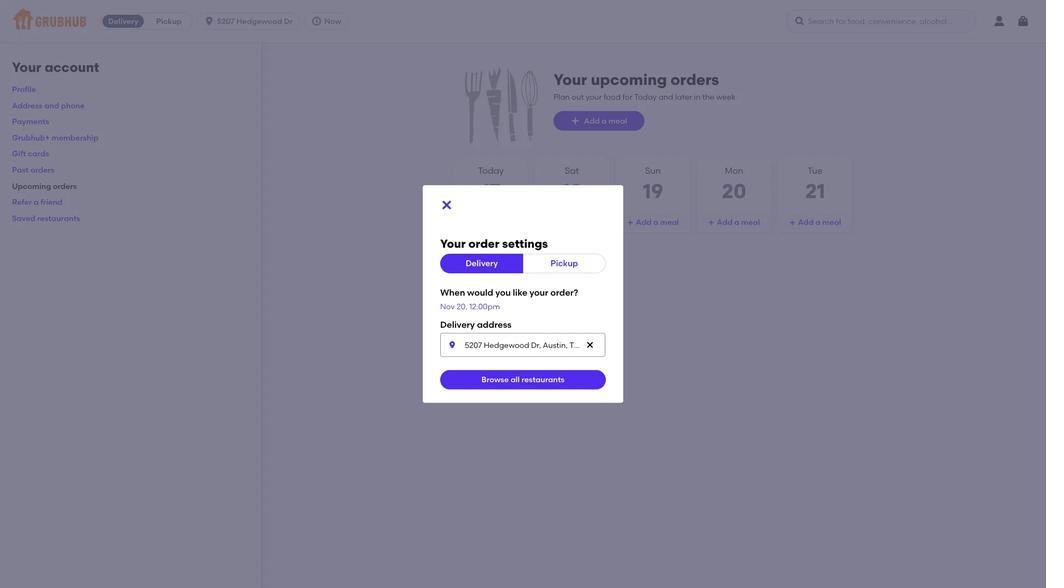 Task type: vqa. For each thing, say whether or not it's contained in the screenshot.
OUT
yes



Task type: describe. For each thing, give the bounding box(es) containing it.
refer a friend link
[[12, 197, 62, 207]]

Search Address search field
[[440, 333, 605, 357]]

in
[[694, 92, 701, 101]]

all
[[511, 375, 520, 384]]

today inside your upcoming orders plan out your food for today and later in the week
[[634, 92, 657, 101]]

now button
[[304, 13, 353, 30]]

add for 21
[[798, 218, 814, 227]]

past orders link
[[12, 165, 54, 174]]

later
[[675, 92, 692, 101]]

delivery button for the bottommost the pickup button
[[440, 254, 523, 273]]

gift cards link
[[12, 149, 49, 158]]

when would you like your order? nov 20, 12:00pm
[[440, 287, 578, 311]]

add for 20
[[717, 218, 733, 227]]

like
[[513, 287, 527, 298]]

add for 19
[[636, 218, 652, 227]]

your upcoming orders plan out your food for today and later in the week
[[554, 71, 736, 101]]

5207
[[217, 17, 235, 26]]

1 vertical spatial pickup
[[551, 259, 578, 268]]

add a meal for 20
[[717, 218, 760, 227]]

would
[[467, 287, 493, 298]]

upcoming orders
[[12, 181, 77, 191]]

1 vertical spatial today
[[478, 165, 504, 176]]

0 horizontal spatial restaurants
[[37, 214, 80, 223]]

your inside when would you like your order? nov 20, 12:00pm
[[530, 287, 548, 298]]

browse all restaurants button
[[440, 370, 606, 390]]

now
[[324, 17, 341, 26]]

a for 21
[[815, 218, 821, 227]]

saved restaurants
[[12, 214, 80, 223]]

meal for 20
[[741, 218, 760, 227]]

meal down food
[[608, 116, 627, 126]]

add a meal button for 20
[[697, 213, 771, 232]]

main navigation navigation
[[0, 0, 1046, 42]]

orders for upcoming orders
[[53, 181, 77, 191]]

restaurants inside button
[[522, 375, 565, 384]]

1 vertical spatial pickup button
[[523, 254, 606, 273]]

add a meal for 21
[[798, 218, 841, 227]]

add a meal button for 19
[[616, 213, 690, 232]]

a for 20
[[734, 218, 739, 227]]

orders inside your upcoming orders plan out your food for today and later in the week
[[671, 71, 719, 89]]

19
[[643, 179, 663, 204]]

meal for 19
[[660, 218, 679, 227]]

meal for 21
[[822, 218, 841, 227]]

your order settings
[[440, 237, 548, 251]]

0 horizontal spatial pickup button
[[146, 13, 192, 30]]

friend
[[40, 197, 62, 207]]

grubhub+ membership link
[[12, 133, 98, 142]]

pickup inside main navigation navigation
[[156, 17, 182, 26]]

refer a friend
[[12, 197, 62, 207]]

browse all restaurants
[[482, 375, 565, 384]]

past orders
[[12, 165, 54, 174]]

plan
[[554, 92, 570, 101]]

saved restaurants link
[[12, 214, 80, 223]]

account
[[44, 59, 99, 75]]



Task type: locate. For each thing, give the bounding box(es) containing it.
1 horizontal spatial delivery
[[466, 259, 498, 268]]

grubhub+
[[12, 133, 50, 142]]

sat 18
[[561, 165, 582, 204]]

payments link
[[12, 117, 49, 126]]

add a meal
[[584, 116, 627, 126], [636, 218, 679, 227], [717, 218, 760, 227], [798, 218, 841, 227]]

your right the like
[[530, 287, 548, 298]]

add a meal button down food
[[554, 111, 645, 131]]

orders up friend
[[53, 181, 77, 191]]

grubhub+ membership
[[12, 133, 98, 142]]

0 vertical spatial orders
[[671, 71, 719, 89]]

your inside your upcoming orders plan out your food for today and later in the week
[[554, 71, 587, 89]]

add a meal button down 19 on the top right of page
[[616, 213, 690, 232]]

5207 hedgewood dr
[[217, 17, 293, 26]]

gift cards
[[12, 149, 49, 158]]

payments
[[12, 117, 49, 126]]

upcoming orders link
[[12, 181, 77, 191]]

orders
[[671, 71, 719, 89], [30, 165, 54, 174], [53, 181, 77, 191]]

2 horizontal spatial your
[[554, 71, 587, 89]]

today
[[634, 92, 657, 101], [478, 165, 504, 176]]

1 vertical spatial delivery button
[[440, 254, 523, 273]]

a down 21
[[815, 218, 821, 227]]

add a meal for 19
[[636, 218, 679, 227]]

0 vertical spatial delivery button
[[100, 13, 146, 30]]

1 horizontal spatial pickup
[[551, 259, 578, 268]]

mon
[[725, 165, 743, 176]]

a down food
[[602, 116, 607, 126]]

add a meal button for 21
[[778, 213, 852, 232]]

0 vertical spatial your
[[586, 92, 602, 101]]

1 horizontal spatial restaurants
[[522, 375, 565, 384]]

delivery
[[108, 17, 138, 26], [466, 259, 498, 268]]

1 horizontal spatial your
[[586, 92, 602, 101]]

delivery button inside main navigation navigation
[[100, 13, 146, 30]]

0 horizontal spatial pickup
[[156, 17, 182, 26]]

restaurants right the all
[[522, 375, 565, 384]]

17
[[481, 179, 500, 204]]

meal
[[608, 116, 627, 126], [660, 218, 679, 227], [741, 218, 760, 227], [822, 218, 841, 227]]

add a meal down 20
[[717, 218, 760, 227]]

0 vertical spatial delivery
[[108, 17, 138, 26]]

past
[[12, 165, 29, 174]]

svg image
[[440, 199, 453, 212], [627, 220, 634, 226], [708, 220, 715, 226], [586, 341, 594, 349]]

20
[[722, 179, 746, 204]]

nov 20, 12:00pm link
[[440, 302, 500, 311]]

restaurants
[[37, 214, 80, 223], [522, 375, 565, 384]]

and left later
[[659, 92, 673, 101]]

sun 19
[[643, 165, 663, 204]]

0 vertical spatial pickup button
[[146, 13, 192, 30]]

add a meal button down 21
[[778, 213, 852, 232]]

add a meal down 19 on the top right of page
[[636, 218, 679, 227]]

svg image
[[1017, 15, 1030, 28], [204, 16, 215, 27], [311, 16, 322, 27], [794, 16, 805, 27], [571, 117, 580, 125], [789, 220, 796, 226], [448, 341, 457, 349]]

hedgewood
[[236, 17, 282, 26]]

a down 19 on the top right of page
[[653, 218, 658, 227]]

1 vertical spatial your
[[530, 287, 548, 298]]

delivery button
[[100, 13, 146, 30], [440, 254, 523, 273]]

2 vertical spatial orders
[[53, 181, 77, 191]]

your up profile link
[[12, 59, 41, 75]]

your for account
[[12, 59, 41, 75]]

dr
[[284, 17, 293, 26]]

0 vertical spatial restaurants
[[37, 214, 80, 223]]

delivery address
[[440, 319, 512, 330]]

food
[[604, 92, 621, 101]]

and inside your upcoming orders plan out your food for today and later in the week
[[659, 92, 673, 101]]

your account
[[12, 59, 99, 75]]

today up 17
[[478, 165, 504, 176]]

1 horizontal spatial your
[[440, 237, 466, 251]]

your inside your upcoming orders plan out your food for today and later in the week
[[586, 92, 602, 101]]

address
[[12, 101, 43, 110]]

pickup
[[156, 17, 182, 26], [551, 259, 578, 268]]

a for 19
[[653, 218, 658, 227]]

your up out
[[554, 71, 587, 89]]

a down 20
[[734, 218, 739, 227]]

you
[[495, 287, 511, 298]]

0 horizontal spatial your
[[12, 59, 41, 75]]

svg image inside 'now' 'button'
[[311, 16, 322, 27]]

tue
[[808, 165, 823, 176]]

add
[[584, 116, 600, 126], [636, 218, 652, 227], [717, 218, 733, 227], [798, 218, 814, 227]]

your right out
[[586, 92, 602, 101]]

today 17
[[478, 165, 504, 204]]

0 vertical spatial pickup
[[156, 17, 182, 26]]

gift
[[12, 149, 26, 158]]

tue 21
[[805, 165, 825, 204]]

delivery
[[440, 319, 475, 330]]

refer
[[12, 197, 32, 207]]

phone
[[61, 101, 85, 110]]

address and phone link
[[12, 101, 85, 110]]

add a meal down 21
[[798, 218, 841, 227]]

your for upcoming
[[554, 71, 587, 89]]

1 horizontal spatial delivery button
[[440, 254, 523, 273]]

1 vertical spatial delivery
[[466, 259, 498, 268]]

orders up in
[[671, 71, 719, 89]]

and left phone at top
[[44, 101, 59, 110]]

restaurants down friend
[[37, 214, 80, 223]]

upcoming
[[591, 71, 667, 89]]

0 horizontal spatial delivery button
[[100, 13, 146, 30]]

0 horizontal spatial your
[[530, 287, 548, 298]]

out
[[572, 92, 584, 101]]

membership
[[52, 133, 98, 142]]

settings
[[502, 237, 548, 251]]

21
[[805, 179, 825, 204]]

add a meal button
[[554, 111, 645, 131], [616, 213, 690, 232], [697, 213, 771, 232], [778, 213, 852, 232]]

for
[[622, 92, 632, 101]]

orders up the 'upcoming orders'
[[30, 165, 54, 174]]

the
[[702, 92, 715, 101]]

pickup button
[[146, 13, 192, 30], [523, 254, 606, 273]]

order
[[468, 237, 499, 251]]

cards
[[28, 149, 49, 158]]

1 horizontal spatial pickup button
[[523, 254, 606, 273]]

and
[[659, 92, 673, 101], [44, 101, 59, 110]]

1 vertical spatial restaurants
[[522, 375, 565, 384]]

when
[[440, 287, 465, 298]]

profile
[[12, 85, 36, 94]]

today right the for
[[634, 92, 657, 101]]

nov
[[440, 302, 455, 311]]

address
[[477, 319, 512, 330]]

your
[[586, 92, 602, 101], [530, 287, 548, 298]]

sun
[[645, 165, 661, 176]]

18
[[561, 179, 582, 204]]

12:00pm
[[469, 302, 500, 311]]

order?
[[550, 287, 578, 298]]

mon 20
[[722, 165, 746, 204]]

delivery inside main navigation navigation
[[108, 17, 138, 26]]

20,
[[457, 302, 468, 311]]

0 horizontal spatial delivery
[[108, 17, 138, 26]]

profile link
[[12, 85, 36, 94]]

browse
[[482, 375, 509, 384]]

sat
[[565, 165, 579, 176]]

a right the refer
[[34, 197, 39, 207]]

your for order
[[440, 237, 466, 251]]

your left order
[[440, 237, 466, 251]]

a
[[602, 116, 607, 126], [34, 197, 39, 207], [653, 218, 658, 227], [734, 218, 739, 227], [815, 218, 821, 227]]

meal down 20
[[741, 218, 760, 227]]

0 horizontal spatial and
[[44, 101, 59, 110]]

your
[[12, 59, 41, 75], [554, 71, 587, 89], [440, 237, 466, 251]]

meal down 21
[[822, 218, 841, 227]]

svg image inside the 5207 hedgewood dr button
[[204, 16, 215, 27]]

saved
[[12, 214, 35, 223]]

5207 hedgewood dr button
[[197, 13, 304, 30]]

address and phone
[[12, 101, 85, 110]]

1 horizontal spatial and
[[659, 92, 673, 101]]

meal down 19 on the top right of page
[[660, 218, 679, 227]]

upcoming
[[12, 181, 51, 191]]

add a meal down food
[[584, 116, 627, 126]]

0 horizontal spatial today
[[478, 165, 504, 176]]

orders for past orders
[[30, 165, 54, 174]]

delivery button for the leftmost the pickup button
[[100, 13, 146, 30]]

1 vertical spatial orders
[[30, 165, 54, 174]]

week
[[716, 92, 736, 101]]

0 vertical spatial today
[[634, 92, 657, 101]]

add a meal button down 20
[[697, 213, 771, 232]]

1 horizontal spatial today
[[634, 92, 657, 101]]



